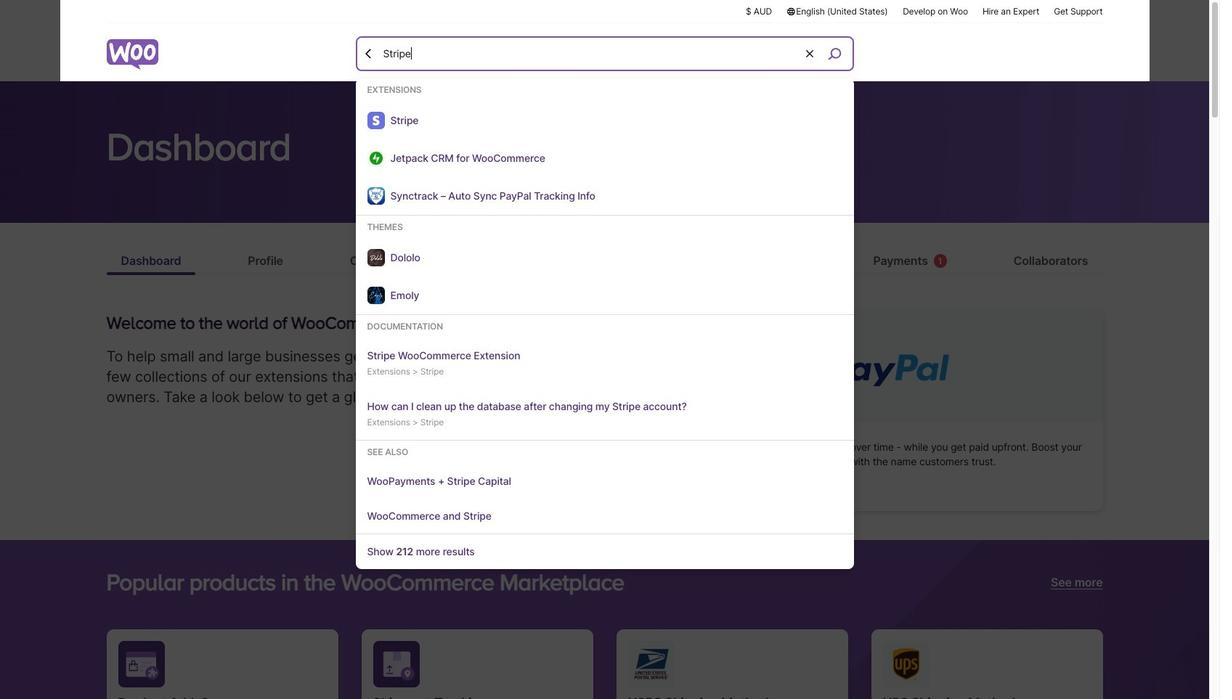 Task type: describe. For each thing, give the bounding box(es) containing it.
3 group from the top
[[356, 321, 854, 441]]

2 group from the top
[[356, 222, 854, 315]]

close search image
[[361, 46, 376, 61]]

4 group from the top
[[356, 447, 854, 535]]



Task type: vqa. For each thing, say whether or not it's contained in the screenshot.
Search image
no



Task type: locate. For each thing, give the bounding box(es) containing it.
1 group from the top
[[356, 84, 854, 216]]

Find extensions, themes, guides, and more… search field
[[380, 39, 804, 69]]

group
[[356, 84, 854, 216], [356, 222, 854, 315], [356, 321, 854, 441], [356, 447, 854, 535]]

None search field
[[356, 36, 854, 570]]

list box
[[356, 84, 854, 570]]



